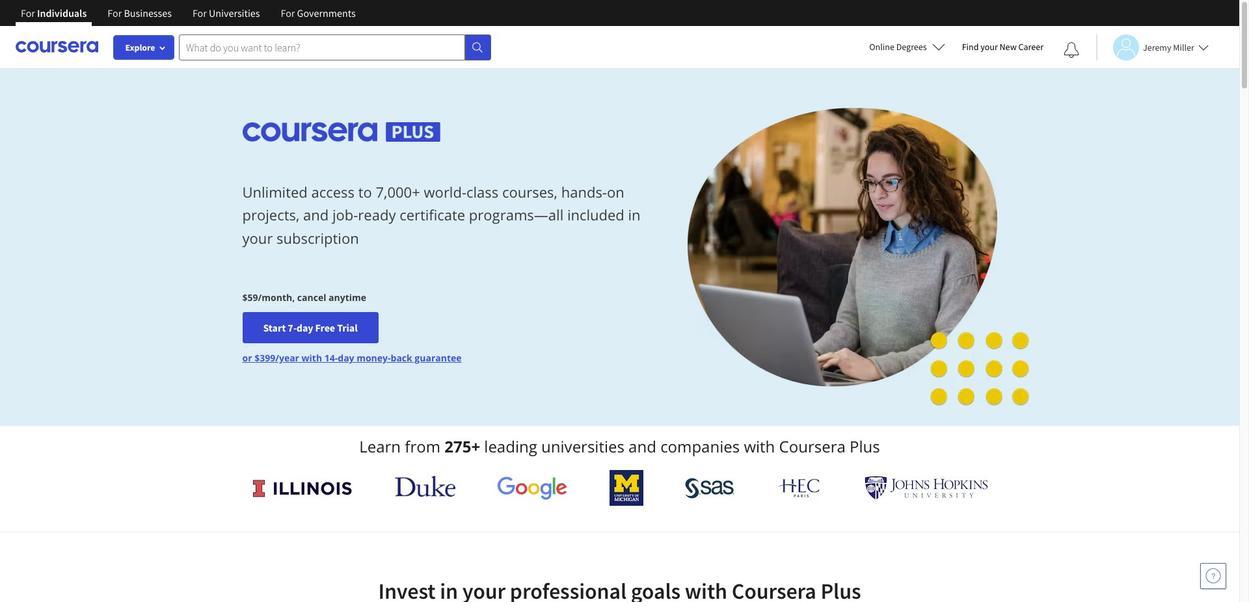 Task type: describe. For each thing, give the bounding box(es) containing it.
for for individuals
[[21, 7, 35, 20]]

for for universities
[[193, 7, 207, 20]]

$59
[[242, 292, 258, 304]]

day inside button
[[297, 322, 313, 335]]

individuals
[[37, 7, 87, 20]]

access
[[311, 182, 355, 202]]

banner navigation
[[10, 0, 366, 36]]

or
[[242, 352, 252, 364]]

guarantee
[[415, 352, 462, 364]]

anytime
[[329, 292, 366, 304]]

find your new career
[[962, 41, 1044, 53]]

for universities
[[193, 7, 260, 20]]

unlimited
[[242, 182, 308, 202]]

jeremy
[[1143, 41, 1171, 53]]

for governments
[[281, 7, 356, 20]]

What do you want to learn? text field
[[179, 34, 465, 60]]

14-
[[324, 352, 338, 364]]

explore button
[[114, 36, 174, 59]]

learn
[[359, 436, 401, 457]]

for for businesses
[[108, 7, 122, 20]]

hec paris image
[[777, 475, 822, 502]]

money-
[[357, 352, 391, 364]]

for individuals
[[21, 7, 87, 20]]

coursera
[[779, 436, 846, 457]]

learn from 275+ leading universities and companies with coursera plus
[[359, 436, 880, 457]]

jeremy miller button
[[1096, 34, 1209, 60]]

courses,
[[502, 182, 558, 202]]

jeremy miller
[[1143, 41, 1194, 53]]

your inside unlimited access to 7,000+ world-class courses, hands-on projects, and job-ready certificate programs—all included in your subscription
[[242, 228, 273, 248]]

from
[[405, 436, 440, 457]]

online degrees button
[[859, 33, 955, 61]]

coursera plus image
[[242, 122, 440, 142]]

in
[[628, 205, 641, 225]]

subscription
[[277, 228, 359, 248]]

show notifications image
[[1064, 42, 1079, 58]]

to
[[358, 182, 372, 202]]

on
[[607, 182, 624, 202]]

trial
[[337, 322, 358, 335]]

$59 /month, cancel anytime
[[242, 292, 366, 304]]

free
[[315, 322, 335, 335]]

for for governments
[[281, 7, 295, 20]]

start 7-day free trial button
[[242, 312, 378, 344]]

start
[[263, 322, 286, 335]]

ready
[[358, 205, 396, 225]]

back
[[391, 352, 412, 364]]

explore
[[125, 42, 155, 53]]

unlimited access to 7,000+ world-class courses, hands-on projects, and job-ready certificate programs—all included in your subscription
[[242, 182, 641, 248]]

find
[[962, 41, 979, 53]]

class
[[466, 182, 499, 202]]

1 horizontal spatial with
[[744, 436, 775, 457]]

sas image
[[685, 478, 735, 499]]



Task type: vqa. For each thing, say whether or not it's contained in the screenshot.
the right late
no



Task type: locate. For each thing, give the bounding box(es) containing it.
1 vertical spatial with
[[744, 436, 775, 457]]

university of michigan image
[[609, 470, 643, 506]]

programs—all
[[469, 205, 564, 225]]

day left money-
[[338, 352, 354, 364]]

with left coursera
[[744, 436, 775, 457]]

your down projects,
[[242, 228, 273, 248]]

degrees
[[896, 41, 927, 53]]

find your new career link
[[955, 39, 1050, 55]]

with left 14-
[[302, 352, 322, 364]]

1 horizontal spatial your
[[981, 41, 998, 53]]

google image
[[497, 476, 567, 500]]

for left universities
[[193, 7, 207, 20]]

and inside unlimited access to 7,000+ world-class courses, hands-on projects, and job-ready certificate programs—all included in your subscription
[[303, 205, 329, 225]]

and up subscription
[[303, 205, 329, 225]]

world-
[[424, 182, 466, 202]]

2 for from the left
[[108, 7, 122, 20]]

your
[[981, 41, 998, 53], [242, 228, 273, 248]]

/month,
[[258, 292, 295, 304]]

for left businesses
[[108, 7, 122, 20]]

day left free
[[297, 322, 313, 335]]

for
[[21, 7, 35, 20], [108, 7, 122, 20], [193, 7, 207, 20], [281, 7, 295, 20]]

0 vertical spatial day
[[297, 322, 313, 335]]

universities
[[541, 436, 624, 457]]

day
[[297, 322, 313, 335], [338, 352, 354, 364]]

businesses
[[124, 7, 172, 20]]

universities
[[209, 7, 260, 20]]

1 vertical spatial your
[[242, 228, 273, 248]]

for businesses
[[108, 7, 172, 20]]

0 vertical spatial and
[[303, 205, 329, 225]]

0 horizontal spatial and
[[303, 205, 329, 225]]

johns hopkins university image
[[864, 476, 988, 500]]

leading
[[484, 436, 537, 457]]

duke university image
[[395, 476, 455, 497]]

help center image
[[1206, 569, 1221, 584]]

1 vertical spatial day
[[338, 352, 354, 364]]

or $399 /year with 14-day money-back guarantee
[[242, 352, 462, 364]]

and
[[303, 205, 329, 225], [629, 436, 656, 457]]

4 for from the left
[[281, 7, 295, 20]]

7-
[[288, 322, 297, 335]]

$399
[[254, 352, 275, 364]]

companies
[[660, 436, 740, 457]]

online
[[869, 41, 894, 53]]

and up "university of michigan" image
[[629, 436, 656, 457]]

included
[[567, 205, 624, 225]]

0 horizontal spatial with
[[302, 352, 322, 364]]

coursera image
[[16, 37, 98, 57]]

certificate
[[400, 205, 465, 225]]

None search field
[[179, 34, 491, 60]]

0 vertical spatial with
[[302, 352, 322, 364]]

0 horizontal spatial your
[[242, 228, 273, 248]]

7,000+
[[376, 182, 420, 202]]

your right find
[[981, 41, 998, 53]]

1 vertical spatial and
[[629, 436, 656, 457]]

plus
[[850, 436, 880, 457]]

governments
[[297, 7, 356, 20]]

hands-
[[561, 182, 607, 202]]

with
[[302, 352, 322, 364], [744, 436, 775, 457]]

start 7-day free trial
[[263, 322, 358, 335]]

cancel
[[297, 292, 326, 304]]

1 for from the left
[[21, 7, 35, 20]]

0 vertical spatial your
[[981, 41, 998, 53]]

job-
[[332, 205, 358, 225]]

miller
[[1173, 41, 1194, 53]]

/year
[[275, 352, 299, 364]]

1 horizontal spatial day
[[338, 352, 354, 364]]

online degrees
[[869, 41, 927, 53]]

new
[[1000, 41, 1017, 53]]

university of illinois at urbana-champaign image
[[251, 478, 353, 499]]

for left individuals
[[21, 7, 35, 20]]

275+
[[445, 436, 480, 457]]

career
[[1018, 41, 1044, 53]]

projects,
[[242, 205, 299, 225]]

3 for from the left
[[193, 7, 207, 20]]

1 horizontal spatial and
[[629, 436, 656, 457]]

0 horizontal spatial day
[[297, 322, 313, 335]]

for left governments
[[281, 7, 295, 20]]



